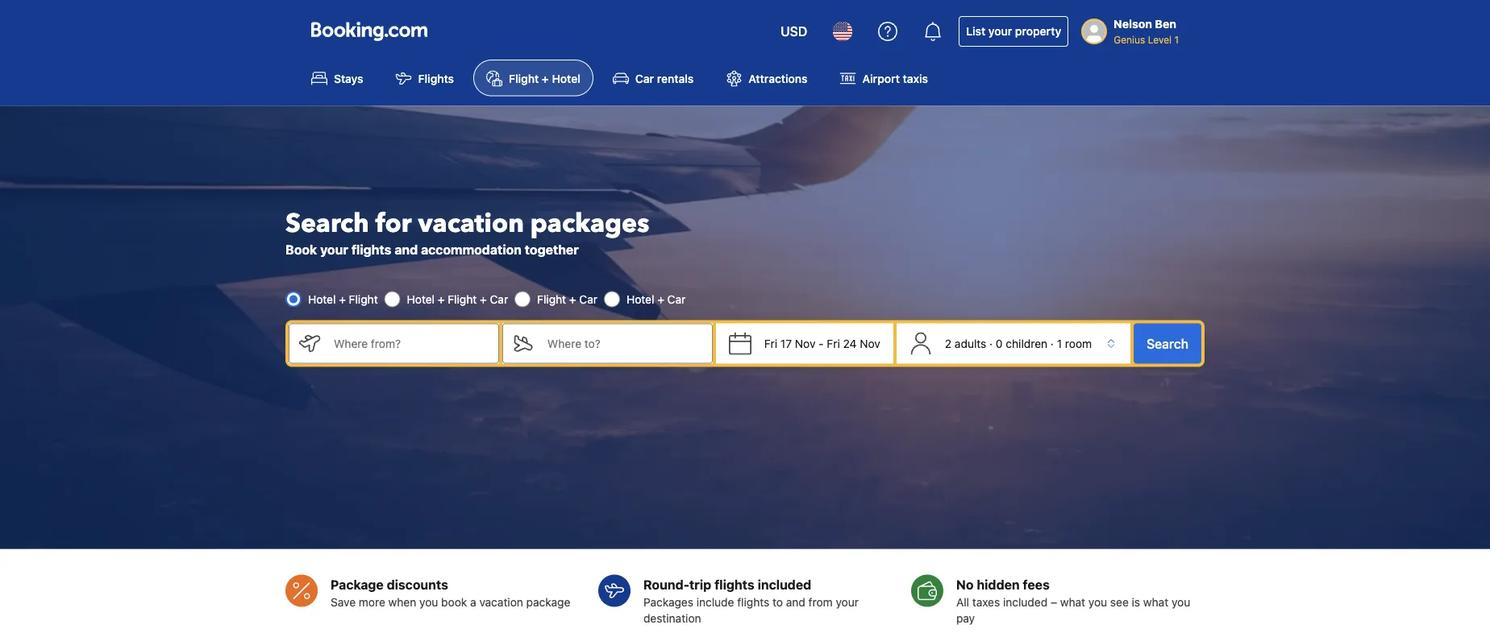 Task type: locate. For each thing, give the bounding box(es) containing it.
car rentals
[[635, 72, 694, 85]]

· right children
[[1051, 337, 1054, 350]]

+ for flight + car
[[569, 293, 576, 306]]

room
[[1065, 337, 1092, 350]]

0 vertical spatial 1
[[1174, 34, 1179, 45]]

1 horizontal spatial fri
[[827, 337, 840, 350]]

flights down for
[[351, 242, 391, 257]]

fri
[[764, 337, 777, 350], [827, 337, 840, 350]]

0 horizontal spatial 1
[[1057, 337, 1062, 350]]

flights link
[[383, 60, 467, 96]]

you left see on the bottom right
[[1088, 596, 1107, 609]]

search button
[[1134, 324, 1201, 364]]

+ for flight + hotel
[[542, 72, 549, 85]]

attractions
[[748, 72, 808, 85]]

your
[[988, 25, 1012, 38], [320, 242, 348, 257], [836, 596, 859, 609]]

accommodation
[[421, 242, 522, 257]]

level
[[1148, 34, 1172, 45]]

your right from
[[836, 596, 859, 609]]

1 horizontal spatial included
[[1003, 596, 1048, 609]]

0 vertical spatial flights
[[351, 242, 391, 257]]

2 what from the left
[[1143, 596, 1168, 609]]

flights up include
[[714, 577, 754, 593]]

and
[[395, 242, 418, 257], [786, 596, 805, 609]]

1 right level
[[1174, 34, 1179, 45]]

what
[[1060, 596, 1085, 609], [1143, 596, 1168, 609]]

nov
[[795, 337, 816, 350], [860, 337, 880, 350]]

1 vertical spatial included
[[1003, 596, 1048, 609]]

0 horizontal spatial your
[[320, 242, 348, 257]]

hotel
[[552, 72, 580, 85], [308, 293, 336, 306], [407, 293, 435, 306], [626, 293, 654, 306]]

hotel + flight
[[308, 293, 378, 306]]

1 vertical spatial your
[[320, 242, 348, 257]]

1 horizontal spatial 1
[[1174, 34, 1179, 45]]

search inside button
[[1147, 336, 1189, 351]]

nelson
[[1114, 17, 1152, 31]]

0 horizontal spatial included
[[758, 577, 811, 593]]

together
[[525, 242, 579, 257]]

0 vertical spatial and
[[395, 242, 418, 257]]

1 horizontal spatial search
[[1147, 336, 1189, 351]]

and down for
[[395, 242, 418, 257]]

0 horizontal spatial nov
[[795, 337, 816, 350]]

17
[[780, 337, 792, 350]]

0 vertical spatial your
[[988, 25, 1012, 38]]

included
[[758, 577, 811, 593], [1003, 596, 1048, 609]]

package
[[526, 596, 570, 609]]

+
[[542, 72, 549, 85], [339, 293, 346, 306], [438, 293, 445, 306], [480, 293, 487, 306], [569, 293, 576, 306], [657, 293, 664, 306]]

2 vertical spatial flights
[[737, 596, 769, 609]]

vacation right a at bottom left
[[479, 596, 523, 609]]

+ for hotel + flight + car
[[438, 293, 445, 306]]

0 horizontal spatial search
[[285, 206, 369, 241]]

destination
[[643, 612, 701, 625]]

you right is
[[1172, 596, 1190, 609]]

flights
[[351, 242, 391, 257], [714, 577, 754, 593], [737, 596, 769, 609]]

2 horizontal spatial you
[[1172, 596, 1190, 609]]

1 horizontal spatial you
[[1088, 596, 1107, 609]]

2 horizontal spatial your
[[988, 25, 1012, 38]]

-
[[819, 337, 824, 350]]

flights for trip
[[737, 596, 769, 609]]

no hidden fees all taxes included – what you see is what you pay
[[956, 577, 1190, 625]]

1 horizontal spatial what
[[1143, 596, 1168, 609]]

stays
[[334, 72, 363, 85]]

fri right -
[[827, 337, 840, 350]]

and inside search for vacation packages book your flights and accommodation together
[[395, 242, 418, 257]]

you inside package discounts save more when you book a vacation package
[[419, 596, 438, 609]]

2 fri from the left
[[827, 337, 840, 350]]

1 left the room
[[1057, 337, 1062, 350]]

nov right 24
[[860, 337, 880, 350]]

1
[[1174, 34, 1179, 45], [1057, 337, 1062, 350]]

genius
[[1114, 34, 1145, 45]]

0 vertical spatial included
[[758, 577, 811, 593]]

you
[[419, 596, 438, 609], [1088, 596, 1107, 609], [1172, 596, 1190, 609]]

vacation up accommodation
[[418, 206, 524, 241]]

1 vertical spatial search
[[1147, 336, 1189, 351]]

2 vertical spatial your
[[836, 596, 859, 609]]

what right the – on the right of page
[[1060, 596, 1085, 609]]

included up to
[[758, 577, 811, 593]]

0 vertical spatial vacation
[[418, 206, 524, 241]]

1 horizontal spatial your
[[836, 596, 859, 609]]

packages
[[530, 206, 649, 241]]

+ for hotel + car
[[657, 293, 664, 306]]

fri left 17
[[764, 337, 777, 350]]

more
[[359, 596, 385, 609]]

2 you from the left
[[1088, 596, 1107, 609]]

1 vertical spatial 1
[[1057, 337, 1062, 350]]

book
[[285, 242, 317, 257]]

search
[[285, 206, 369, 241], [1147, 336, 1189, 351]]

your inside round-trip flights included packages include flights to and from your destination
[[836, 596, 859, 609]]

flights left to
[[737, 596, 769, 609]]

1 vertical spatial flights
[[714, 577, 754, 593]]

flight + hotel link
[[473, 60, 593, 96]]

1 vertical spatial vacation
[[479, 596, 523, 609]]

vacation
[[418, 206, 524, 241], [479, 596, 523, 609]]

1 vertical spatial and
[[786, 596, 805, 609]]

usd button
[[771, 12, 817, 51]]

airport taxis link
[[827, 60, 941, 96]]

airport
[[862, 72, 900, 85]]

what right is
[[1143, 596, 1168, 609]]

search for search for vacation packages book your flights and accommodation together
[[285, 206, 369, 241]]

2 nov from the left
[[860, 337, 880, 350]]

0 horizontal spatial ·
[[989, 337, 993, 350]]

1 horizontal spatial nov
[[860, 337, 880, 350]]

booking.com online hotel reservations image
[[311, 22, 427, 41]]

0 horizontal spatial fri
[[764, 337, 777, 350]]

1 horizontal spatial ·
[[1051, 337, 1054, 350]]

your right list
[[988, 25, 1012, 38]]

list
[[966, 25, 985, 38]]

24
[[843, 337, 857, 350]]

·
[[989, 337, 993, 350], [1051, 337, 1054, 350]]

0 vertical spatial search
[[285, 206, 369, 241]]

flights inside search for vacation packages book your flights and accommodation together
[[351, 242, 391, 257]]

1 horizontal spatial and
[[786, 596, 805, 609]]

for
[[376, 206, 412, 241]]

0 horizontal spatial you
[[419, 596, 438, 609]]

–
[[1051, 596, 1057, 609]]

included down fees
[[1003, 596, 1048, 609]]

car
[[635, 72, 654, 85], [490, 293, 508, 306], [579, 293, 597, 306], [667, 293, 686, 306]]

your right book
[[320, 242, 348, 257]]

0 horizontal spatial and
[[395, 242, 418, 257]]

when
[[388, 596, 416, 609]]

· left 0
[[989, 337, 993, 350]]

and right to
[[786, 596, 805, 609]]

2 · from the left
[[1051, 337, 1054, 350]]

flight
[[509, 72, 539, 85], [349, 293, 378, 306], [448, 293, 477, 306], [537, 293, 566, 306]]

1 you from the left
[[419, 596, 438, 609]]

round-
[[643, 577, 689, 593]]

search inside search for vacation packages book your flights and accommodation together
[[285, 206, 369, 241]]

0 horizontal spatial what
[[1060, 596, 1085, 609]]

adults
[[955, 337, 986, 350]]

nov left -
[[795, 337, 816, 350]]

you down discounts
[[419, 596, 438, 609]]



Task type: vqa. For each thing, say whether or not it's contained in the screenshot.
topmost "included"
yes



Task type: describe. For each thing, give the bounding box(es) containing it.
stays link
[[298, 60, 376, 96]]

rentals
[[657, 72, 694, 85]]

1 what from the left
[[1060, 596, 1085, 609]]

airport taxis
[[862, 72, 928, 85]]

list your property
[[966, 25, 1061, 38]]

car inside car rentals link
[[635, 72, 654, 85]]

taxes
[[972, 596, 1000, 609]]

1 · from the left
[[989, 337, 993, 350]]

discounts
[[387, 577, 448, 593]]

hidden
[[977, 577, 1020, 593]]

fri 17 nov - fri 24 nov
[[764, 337, 880, 350]]

0
[[996, 337, 1003, 350]]

flight + car
[[537, 293, 597, 306]]

a
[[470, 596, 476, 609]]

hotel + car
[[626, 293, 686, 306]]

attractions link
[[713, 60, 820, 96]]

save
[[331, 596, 356, 609]]

vacation inside search for vacation packages book your flights and accommodation together
[[418, 206, 524, 241]]

pay
[[956, 612, 975, 625]]

included inside round-trip flights included packages include flights to and from your destination
[[758, 577, 811, 593]]

flights
[[418, 72, 454, 85]]

search for search
[[1147, 336, 1189, 351]]

your inside "link"
[[988, 25, 1012, 38]]

property
[[1015, 25, 1061, 38]]

Where to? field
[[535, 324, 713, 364]]

to
[[773, 596, 783, 609]]

hotel for hotel + flight + car
[[407, 293, 435, 306]]

hotel for hotel + flight
[[308, 293, 336, 306]]

flights for for
[[351, 242, 391, 257]]

book
[[441, 596, 467, 609]]

search for vacation packages book your flights and accommodation together
[[285, 206, 649, 257]]

flight + hotel
[[509, 72, 580, 85]]

see
[[1110, 596, 1129, 609]]

included inside no hidden fees all taxes included – what you see is what you pay
[[1003, 596, 1048, 609]]

trip
[[689, 577, 711, 593]]

hotel for hotel + car
[[626, 293, 654, 306]]

fees
[[1023, 577, 1050, 593]]

include
[[696, 596, 734, 609]]

usd
[[781, 24, 807, 39]]

list your property link
[[959, 16, 1069, 47]]

and inside round-trip flights included packages include flights to and from your destination
[[786, 596, 805, 609]]

all
[[956, 596, 969, 609]]

children
[[1006, 337, 1048, 350]]

+ for hotel + flight
[[339, 293, 346, 306]]

ben
[[1155, 17, 1176, 31]]

hotel + flight + car
[[407, 293, 508, 306]]

1 fri from the left
[[764, 337, 777, 350]]

package discounts save more when you book a vacation package
[[331, 577, 570, 609]]

1 nov from the left
[[795, 337, 816, 350]]

your inside search for vacation packages book your flights and accommodation together
[[320, 242, 348, 257]]

car rentals link
[[600, 60, 707, 96]]

no
[[956, 577, 974, 593]]

Where from? field
[[321, 324, 499, 364]]

round-trip flights included packages include flights to and from your destination
[[643, 577, 859, 625]]

2
[[945, 337, 952, 350]]

vacation inside package discounts save more when you book a vacation package
[[479, 596, 523, 609]]

is
[[1132, 596, 1140, 609]]

2 adults · 0 children · 1 room
[[945, 337, 1092, 350]]

flight inside flight + hotel link
[[509, 72, 539, 85]]

from
[[808, 596, 833, 609]]

nelson ben genius level 1
[[1114, 17, 1179, 45]]

package
[[331, 577, 384, 593]]

1 inside the nelson ben genius level 1
[[1174, 34, 1179, 45]]

3 you from the left
[[1172, 596, 1190, 609]]

packages
[[643, 596, 693, 609]]

taxis
[[903, 72, 928, 85]]



